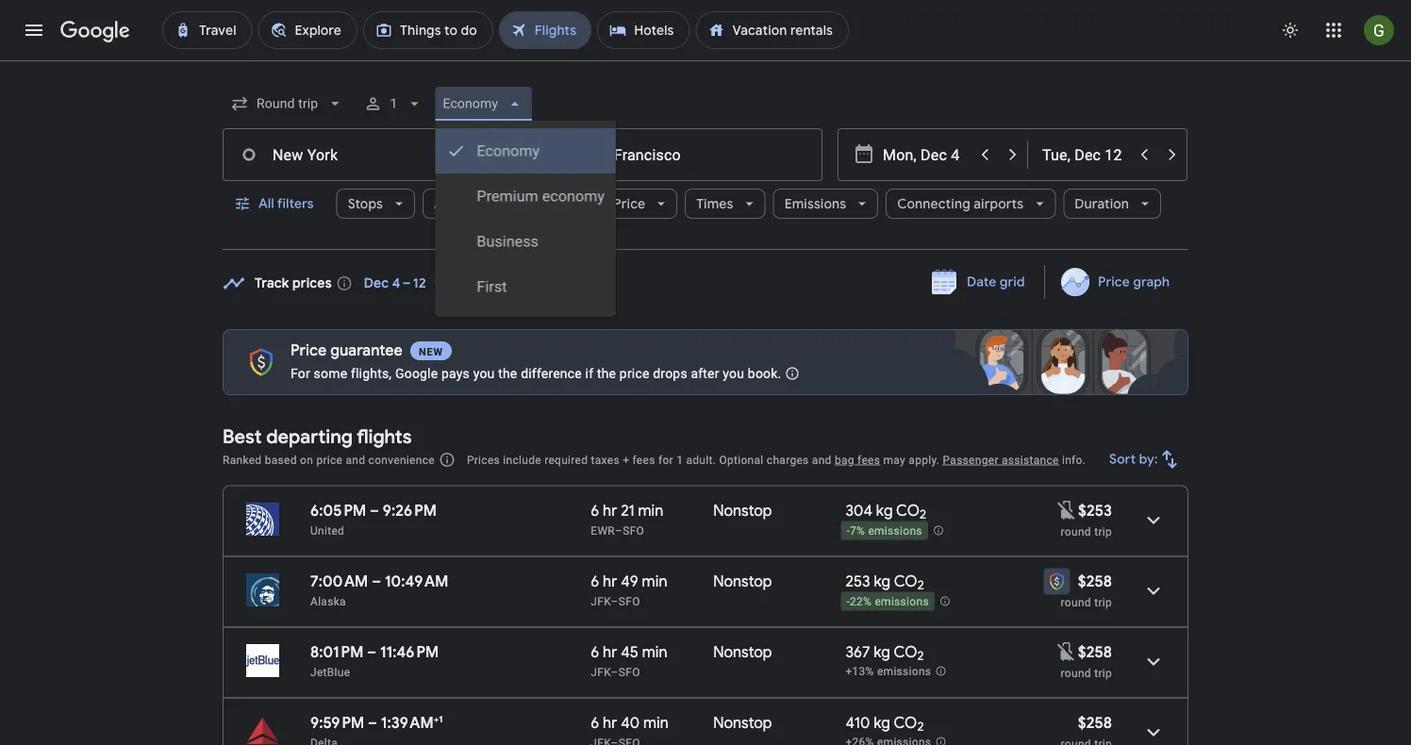 Task type: describe. For each thing, give the bounding box(es) containing it.
round trip for 253
[[1061, 596, 1112, 609]]

dec
[[364, 275, 389, 292]]

find the best price region
[[223, 258, 1189, 314]]

Arrival time: 11:46 PM. text field
[[380, 642, 439, 662]]

assistance
[[1002, 453, 1059, 466]]

convenience
[[368, 453, 435, 466]]

2 fees from the left
[[858, 453, 880, 466]]

alaska
[[310, 595, 346, 608]]

optional
[[719, 453, 764, 466]]

– left 1:39 am
[[368, 713, 377, 732]]

all filters button
[[223, 181, 329, 226]]

410 kg co 2
[[846, 713, 924, 735]]

main menu image
[[23, 19, 45, 42]]

6 for 6 hr 45 min
[[591, 642, 599, 662]]

1 inside 9:59 pm – 1:39 am + 1
[[439, 713, 443, 725]]

- for 304
[[847, 525, 850, 538]]

learn more about ranking image
[[439, 451, 455, 468]]

258 US dollars text field
[[1078, 713, 1112, 732]]

7:00 am
[[310, 572, 368, 591]]

leaves john f. kennedy international airport at 9:59 pm on monday, december 4 and arrives at san francisco international airport at 1:39 am on tuesday, december 5. element
[[310, 713, 443, 732]]

2 for 367
[[917, 648, 924, 664]]

total duration 6 hr 21 min. element
[[591, 501, 713, 523]]

adult.
[[686, 453, 716, 466]]

may
[[883, 453, 906, 466]]

kg for 253
[[874, 572, 891, 591]]

bags
[[532, 195, 563, 212]]

flight details. leaves john f. kennedy international airport at 8:01 pm on monday, december 4 and arrives at san francisco international airport at 11:46 pm on monday, december 4. image
[[1131, 639, 1176, 684]]

departing
[[266, 424, 353, 449]]

guarantee
[[330, 341, 403, 360]]

leaves john f. kennedy international airport at 8:01 pm on monday, december 4 and arrives at san francisco international airport at 11:46 pm on monday, december 4. element
[[310, 642, 439, 662]]

367 kg co 2
[[846, 642, 924, 664]]

emissions
[[784, 195, 846, 212]]

- for 253
[[847, 595, 850, 609]]

jetblue
[[310, 665, 350, 679]]

8:01 pm – 11:46 pm jetblue
[[310, 642, 439, 679]]

2 for 304
[[920, 507, 926, 523]]

select your preferred seating class. list box
[[435, 121, 616, 317]]

– inside 6:05 pm – 9:26 pm united
[[370, 501, 379, 520]]

6 hr 40 min
[[591, 713, 669, 732]]

nonstop for 6 hr 40 min
[[713, 713, 772, 732]]

united
[[310, 524, 344, 537]]

connecting airports button
[[886, 181, 1056, 226]]

google
[[395, 366, 438, 381]]

pays
[[441, 366, 470, 381]]

367
[[846, 642, 870, 662]]

1 the from the left
[[498, 366, 517, 381]]

9:26 pm
[[383, 501, 437, 520]]

flights,
[[351, 366, 392, 381]]

any
[[508, 275, 533, 292]]

any dates
[[508, 275, 571, 292]]

dates
[[536, 275, 571, 292]]

Departure time: 6:05 PM. text field
[[310, 501, 366, 520]]

6:05 pm
[[310, 501, 366, 520]]

difference
[[521, 366, 582, 381]]

date
[[967, 274, 997, 291]]

stops
[[348, 195, 383, 212]]

swap origin and destination. image
[[511, 143, 534, 166]]

total duration 6 hr 40 min. element
[[591, 713, 713, 735]]

$258 for 253
[[1078, 572, 1112, 591]]

258 us dollars text field for 253
[[1078, 572, 1112, 591]]

1 fees from the left
[[632, 453, 655, 466]]

based
[[265, 453, 297, 466]]

for
[[658, 453, 673, 466]]

bags button
[[521, 189, 595, 219]]

nonstop for 6 hr 45 min
[[713, 642, 772, 662]]

1 inside popup button
[[390, 96, 397, 111]]

45
[[621, 642, 638, 662]]

11:46 pm
[[380, 642, 439, 662]]

hr for 49
[[603, 572, 617, 591]]

trip for 304
[[1094, 525, 1112, 538]]

nonstop flight. element for 6 hr 45 min
[[713, 642, 772, 665]]

Departure text field
[[883, 129, 970, 180]]

7%
[[850, 525, 865, 538]]

22%
[[850, 595, 872, 609]]

sort by:
[[1110, 451, 1158, 468]]

change appearance image
[[1268, 8, 1313, 53]]

2 option from the top
[[435, 174, 616, 219]]

4 – 12
[[392, 275, 426, 292]]

Arrival time: 1:39 AM on  Tuesday, December 5. text field
[[381, 713, 443, 732]]

required
[[544, 453, 588, 466]]

graph
[[1133, 274, 1170, 291]]

kg for 304
[[876, 501, 893, 520]]

jfk for 6 hr 45 min
[[591, 665, 611, 679]]

trip for 253
[[1094, 596, 1112, 609]]

new
[[419, 346, 443, 358]]

book.
[[748, 366, 781, 381]]

Arrival time: 9:26 PM. text field
[[383, 501, 437, 520]]

all filters
[[258, 195, 314, 212]]

loading results progress bar
[[0, 60, 1411, 64]]

ranked based on price and convenience
[[223, 453, 435, 466]]

1 and from the left
[[346, 453, 365, 466]]

learn more about tracked prices image
[[336, 275, 353, 292]]

round trip for 304
[[1061, 525, 1112, 538]]

kg for 367
[[874, 642, 890, 662]]

6 for 6 hr 21 min
[[591, 501, 599, 520]]

flights
[[357, 424, 412, 449]]

– inside 7:00 am – 10:49 am alaska
[[372, 572, 381, 591]]

8:01 pm
[[310, 642, 364, 662]]

round for 367
[[1061, 666, 1091, 680]]

6:05 pm – 9:26 pm united
[[310, 501, 437, 537]]

price for price guarantee
[[291, 341, 327, 360]]

6 hr 45 min jfk – sfo
[[591, 642, 667, 679]]

co for 367
[[894, 642, 917, 662]]

sort
[[1110, 451, 1136, 468]]

price graph
[[1098, 274, 1170, 291]]

dec 4 – 12
[[364, 275, 426, 292]]

1:39 am
[[381, 713, 434, 732]]

after
[[691, 366, 719, 381]]

emissions button
[[773, 181, 878, 226]]

6 hr 21 min ewr – sfo
[[591, 501, 664, 537]]

New feature text field
[[410, 341, 452, 360]]

charges
[[767, 453, 809, 466]]

bag fees button
[[835, 453, 880, 466]]

0 vertical spatial +
[[623, 453, 629, 466]]

co for 253
[[894, 572, 917, 591]]

Arrival time: 10:49 AM. text field
[[385, 572, 448, 591]]

nonstop flight. element for 6 hr 21 min
[[713, 501, 772, 523]]

304 kg co 2
[[846, 501, 926, 523]]

1 vertical spatial price
[[316, 453, 343, 466]]

learn more about price guarantee image
[[770, 351, 815, 396]]

sfo for 21
[[623, 524, 644, 537]]

passenger
[[943, 453, 999, 466]]

9:59 pm
[[310, 713, 364, 732]]

emissions for 253
[[875, 595, 929, 609]]

min for 6 hr 49 min
[[642, 572, 667, 591]]

passenger assistance button
[[943, 453, 1059, 466]]

times button
[[685, 181, 766, 226]]



Task type: vqa. For each thing, say whether or not it's contained in the screenshot.
min corresponding to 6 hr 45 min
yes



Task type: locate. For each thing, give the bounding box(es) containing it.
2 $258 from the top
[[1078, 642, 1112, 662]]

hr left the 49
[[603, 572, 617, 591]]

0 vertical spatial 258 us dollars text field
[[1078, 572, 1112, 591]]

1 option from the top
[[435, 128, 616, 174]]

round trip up this price for this flight doesn't include overhead bin access. if you need a carry-on bag, use the bags filter to update prices. image
[[1061, 596, 1112, 609]]

1 vertical spatial price
[[1098, 274, 1130, 291]]

co up +13% emissions
[[894, 642, 917, 662]]

hr for 21
[[603, 501, 617, 520]]

and left bag on the bottom right of the page
[[812, 453, 832, 466]]

nonstop flight. element for 6 hr 40 min
[[713, 713, 772, 735]]

best departing flights main content
[[223, 258, 1189, 745]]

duration
[[1075, 195, 1129, 212]]

1 horizontal spatial the
[[597, 366, 616, 381]]

253
[[846, 572, 870, 591]]

min right the 49
[[642, 572, 667, 591]]

connecting
[[897, 195, 971, 212]]

2 nonstop flight. element from the top
[[713, 572, 772, 594]]

3 round from the top
[[1061, 666, 1091, 680]]

0 vertical spatial price
[[620, 366, 650, 381]]

2 inside the 304 kg co 2
[[920, 507, 926, 523]]

min inside 6 hr 21 min ewr – sfo
[[638, 501, 664, 520]]

emissions down the 304 kg co 2
[[868, 525, 922, 538]]

jfk for 6 hr 49 min
[[591, 595, 611, 608]]

2 up -7% emissions
[[920, 507, 926, 523]]

co for 410
[[894, 713, 917, 732]]

3 option from the top
[[435, 219, 616, 264]]

1 nonstop flight. element from the top
[[713, 501, 772, 523]]

0 horizontal spatial fees
[[632, 453, 655, 466]]

3 6 from the top
[[591, 642, 599, 662]]

option up any
[[435, 219, 616, 264]]

apply.
[[909, 453, 940, 466]]

min right "21"
[[638, 501, 664, 520]]

fees right bag on the bottom right of the page
[[858, 453, 880, 466]]

flight details. leaves john f. kennedy international airport at 9:59 pm on monday, december 4 and arrives at san francisco international airport at 1:39 am on tuesday, december 5. image
[[1131, 710, 1176, 745]]

duration button
[[1063, 181, 1161, 226]]

hr for 45
[[603, 642, 617, 662]]

round trip
[[1061, 525, 1112, 538], [1061, 596, 1112, 609], [1061, 666, 1112, 680]]

2 vertical spatial round trip
[[1061, 666, 1112, 680]]

- down the 253
[[847, 595, 850, 609]]

kg right 410 at the right bottom of the page
[[874, 713, 890, 732]]

3 hr from the top
[[603, 642, 617, 662]]

Return text field
[[1042, 129, 1129, 180]]

2 inside 410 kg co 2
[[917, 719, 924, 735]]

+ down 11:46 pm text box
[[434, 713, 439, 725]]

253 kg co 2
[[846, 572, 924, 594]]

– inside 8:01 pm – 11:46 pm jetblue
[[367, 642, 376, 662]]

1 6 from the top
[[591, 501, 599, 520]]

2 inside 367 kg co 2
[[917, 648, 924, 664]]

connecting airports
[[897, 195, 1024, 212]]

1 horizontal spatial and
[[812, 453, 832, 466]]

1 horizontal spatial +
[[623, 453, 629, 466]]

by:
[[1139, 451, 1158, 468]]

jfk inside 6 hr 49 min jfk – sfo
[[591, 595, 611, 608]]

0 vertical spatial price
[[613, 195, 645, 212]]

2 and from the left
[[812, 453, 832, 466]]

1 vertical spatial 1
[[676, 453, 683, 466]]

co up -22% emissions
[[894, 572, 917, 591]]

0 vertical spatial round trip
[[1061, 525, 1112, 538]]

2 vertical spatial 1
[[439, 713, 443, 725]]

round for 304
[[1061, 525, 1091, 538]]

best departing flights
[[223, 424, 412, 449]]

round down this price for this flight doesn't include overhead bin access. if you need a carry-on bag, use the bags filter to update prices. icon
[[1061, 525, 1091, 538]]

min for 6 hr 45 min
[[642, 642, 667, 662]]

flight details. leaves newark liberty international airport at 6:05 pm on monday, december 4 and arrives at san francisco international airport at 9:26 pm on monday, december 4. image
[[1131, 498, 1176, 543]]

hr inside 6 hr 45 min jfk – sfo
[[603, 642, 617, 662]]

kg up -22% emissions
[[874, 572, 891, 591]]

6 hr 49 min jfk – sfo
[[591, 572, 667, 608]]

-7% emissions
[[847, 525, 922, 538]]

0 vertical spatial -
[[847, 525, 850, 538]]

2 you from the left
[[723, 366, 744, 381]]

10:49 am
[[385, 572, 448, 591]]

+ right taxes
[[623, 453, 629, 466]]

co for 304
[[896, 501, 920, 520]]

kg inside 410 kg co 2
[[874, 713, 890, 732]]

all
[[258, 195, 274, 212]]

jfk
[[591, 595, 611, 608], [591, 665, 611, 679]]

jfk inside 6 hr 45 min jfk – sfo
[[591, 665, 611, 679]]

kg inside 367 kg co 2
[[874, 642, 890, 662]]

$258 left flight details. leaves john f. kennedy international airport at 9:59 pm on monday, december 4 and arrives at san francisco international airport at 1:39 am on tuesday, december 5. icon
[[1078, 713, 1112, 732]]

sfo
[[623, 524, 644, 537], [619, 595, 640, 608], [619, 665, 640, 679]]

kg up +13% emissions
[[874, 642, 890, 662]]

nonstop for 6 hr 21 min
[[713, 501, 772, 520]]

min inside 6 hr 45 min jfk – sfo
[[642, 642, 667, 662]]

filters
[[277, 195, 314, 212]]

1 you from the left
[[473, 366, 495, 381]]

2 jfk from the top
[[591, 665, 611, 679]]

1 vertical spatial round
[[1061, 596, 1091, 609]]

price left drops
[[620, 366, 650, 381]]

ewr
[[591, 524, 615, 537]]

drops
[[653, 366, 687, 381]]

–
[[370, 501, 379, 520], [615, 524, 623, 537], [372, 572, 381, 591], [611, 595, 619, 608], [367, 642, 376, 662], [611, 665, 619, 679], [368, 713, 377, 732]]

258 us dollars text field left flight details. leaves john f. kennedy international airport at 7:00 am on monday, december 4 and arrives at san francisco international airport at 10:49 am on monday, december 4. "image"
[[1078, 572, 1112, 591]]

you
[[473, 366, 495, 381], [723, 366, 744, 381]]

2 for 410
[[917, 719, 924, 735]]

2 the from the left
[[597, 366, 616, 381]]

sfo inside 6 hr 21 min ewr – sfo
[[623, 524, 644, 537]]

1 horizontal spatial price
[[613, 195, 645, 212]]

None text field
[[526, 128, 823, 181]]

sort by: button
[[1102, 437, 1189, 482]]

on
[[300, 453, 313, 466]]

7:00 am – 10:49 am alaska
[[310, 572, 448, 608]]

258 us dollars text field left flight details. leaves john f. kennedy international airport at 8:01 pm on monday, december 4 and arrives at san francisco international airport at 11:46 pm on monday, december 4. icon
[[1078, 642, 1112, 662]]

leaves newark liberty international airport at 6:05 pm on monday, december 4 and arrives at san francisco international airport at 9:26 pm on monday, december 4. element
[[310, 501, 437, 520]]

price button
[[602, 181, 678, 226]]

hr inside 6 hr 49 min jfk – sfo
[[603, 572, 617, 591]]

0 horizontal spatial price
[[291, 341, 327, 360]]

option down bags
[[435, 264, 616, 309]]

airlines
[[434, 195, 481, 212]]

2 vertical spatial emissions
[[877, 665, 931, 678]]

-
[[847, 525, 850, 538], [847, 595, 850, 609]]

- down 304
[[847, 525, 850, 538]]

price right bags popup button
[[613, 195, 645, 212]]

6 for 6 hr 49 min
[[591, 572, 599, 591]]

6
[[591, 501, 599, 520], [591, 572, 599, 591], [591, 642, 599, 662], [591, 713, 599, 732]]

min for 6 hr 21 min
[[638, 501, 664, 520]]

jfk down total duration 6 hr 49 min. element
[[591, 595, 611, 608]]

258 us dollars text field for 367
[[1078, 642, 1112, 662]]

round trip down $253 text field
[[1061, 525, 1112, 538]]

some
[[314, 366, 347, 381]]

2 hr from the top
[[603, 572, 617, 591]]

times
[[696, 195, 734, 212]]

– right 7:00 am
[[372, 572, 381, 591]]

2
[[920, 507, 926, 523], [917, 577, 924, 594], [917, 648, 924, 664], [917, 719, 924, 735]]

emissions
[[868, 525, 922, 538], [875, 595, 929, 609], [877, 665, 931, 678]]

you right "after"
[[723, 366, 744, 381]]

flight details. leaves john f. kennedy international airport at 7:00 am on monday, december 4 and arrives at san francisco international airport at 10:49 am on monday, december 4. image
[[1131, 568, 1176, 614]]

4 option from the top
[[435, 264, 616, 309]]

– right departure time: 8:01 pm. text box at the left of the page
[[367, 642, 376, 662]]

– down 'total duration 6 hr 45 min.' element
[[611, 665, 619, 679]]

this price for this flight doesn't include overhead bin access. if you need a carry-on bag, use the bags filter to update prices. image
[[1055, 640, 1078, 663]]

+ inside 9:59 pm – 1:39 am + 1
[[434, 713, 439, 725]]

co right 410 at the right bottom of the page
[[894, 713, 917, 732]]

0 vertical spatial emissions
[[868, 525, 922, 538]]

1 trip from the top
[[1094, 525, 1112, 538]]

21
[[621, 501, 635, 520]]

2 vertical spatial $258
[[1078, 713, 1112, 732]]

hr left "21"
[[603, 501, 617, 520]]

kg inside the 304 kg co 2
[[876, 501, 893, 520]]

round trip for 367
[[1061, 666, 1112, 680]]

sfo inside 6 hr 45 min jfk – sfo
[[619, 665, 640, 679]]

prices include required taxes + fees for 1 adult. optional charges and bag fees may apply. passenger assistance
[[467, 453, 1059, 466]]

2 vertical spatial sfo
[[619, 665, 640, 679]]

6 inside 6 hr 21 min ewr – sfo
[[591, 501, 599, 520]]

2 right 410 at the right bottom of the page
[[917, 719, 924, 735]]

stops button
[[336, 181, 415, 226]]

nonstop flight. element
[[713, 501, 772, 523], [713, 572, 772, 594], [713, 642, 772, 665], [713, 713, 772, 735]]

3 nonstop from the top
[[713, 642, 772, 662]]

2 vertical spatial trip
[[1094, 666, 1112, 680]]

1 vertical spatial round trip
[[1061, 596, 1112, 609]]

2 horizontal spatial price
[[1098, 274, 1130, 291]]

co inside 367 kg co 2
[[894, 642, 917, 662]]

+
[[623, 453, 629, 466], [434, 713, 439, 725]]

hr left 45
[[603, 642, 617, 662]]

kg up -7% emissions
[[876, 501, 893, 520]]

if
[[585, 366, 594, 381]]

+13%
[[846, 665, 874, 678]]

0 horizontal spatial the
[[498, 366, 517, 381]]

min right 40
[[643, 713, 669, 732]]

4 6 from the top
[[591, 713, 599, 732]]

nonstop for 6 hr 49 min
[[713, 572, 772, 591]]

price for price graph
[[1098, 274, 1130, 291]]

1 $258 from the top
[[1078, 572, 1112, 591]]

2 up -22% emissions
[[917, 577, 924, 594]]

hr
[[603, 501, 617, 520], [603, 572, 617, 591], [603, 642, 617, 662], [603, 713, 617, 732]]

0 vertical spatial trip
[[1094, 525, 1112, 538]]

Departure time: 9:59 PM. text field
[[310, 713, 364, 732]]

304
[[846, 501, 873, 520]]

round for 253
[[1061, 596, 1091, 609]]

total duration 6 hr 49 min. element
[[591, 572, 713, 594]]

$258 for 367
[[1078, 642, 1112, 662]]

hr left 40
[[603, 713, 617, 732]]

price
[[620, 366, 650, 381], [316, 453, 343, 466]]

emissions down 367 kg co 2
[[877, 665, 931, 678]]

option down swap origin and destination. image
[[435, 174, 616, 219]]

hr for 40
[[603, 713, 617, 732]]

40
[[621, 713, 640, 732]]

price for price
[[613, 195, 645, 212]]

trip left flight details. leaves john f. kennedy international airport at 7:00 am on monday, december 4 and arrives at san francisco international airport at 10:49 am on monday, december 4. "image"
[[1094, 596, 1112, 609]]

$258 left flight details. leaves john f. kennedy international airport at 7:00 am on monday, december 4 and arrives at san francisco international airport at 10:49 am on monday, december 4. "image"
[[1078, 572, 1112, 591]]

2 trip from the top
[[1094, 596, 1112, 609]]

1 258 us dollars text field from the top
[[1078, 572, 1112, 591]]

the
[[498, 366, 517, 381], [597, 366, 616, 381]]

kg for 410
[[874, 713, 890, 732]]

1 vertical spatial emissions
[[875, 595, 929, 609]]

leaves john f. kennedy international airport at 7:00 am on monday, december 4 and arrives at san francisco international airport at 10:49 am on monday, december 4. element
[[310, 572, 448, 591]]

airports
[[974, 195, 1024, 212]]

0 horizontal spatial 1
[[390, 96, 397, 111]]

nonstop
[[713, 501, 772, 520], [713, 572, 772, 591], [713, 642, 772, 662], [713, 713, 772, 732]]

option
[[435, 128, 616, 174], [435, 174, 616, 219], [435, 219, 616, 264], [435, 264, 616, 309]]

this price for this flight doesn't include overhead bin access. if you need a carry-on bag, use the bags filter to update prices. image
[[1056, 499, 1078, 521]]

1 vertical spatial jfk
[[591, 665, 611, 679]]

1 horizontal spatial 1
[[439, 713, 443, 725]]

0 horizontal spatial +
[[434, 713, 439, 725]]

None field
[[223, 87, 352, 121], [435, 87, 532, 121], [223, 87, 352, 121], [435, 87, 532, 121]]

kg
[[876, 501, 893, 520], [874, 572, 891, 591], [874, 642, 890, 662], [874, 713, 890, 732]]

0 vertical spatial jfk
[[591, 595, 611, 608]]

– inside 6 hr 49 min jfk – sfo
[[611, 595, 619, 608]]

sfo down the 49
[[619, 595, 640, 608]]

the right the if
[[597, 366, 616, 381]]

you right pays
[[473, 366, 495, 381]]

and down flights
[[346, 453, 365, 466]]

1 horizontal spatial you
[[723, 366, 744, 381]]

1 round trip from the top
[[1061, 525, 1112, 538]]

2 round trip from the top
[[1061, 596, 1112, 609]]

None search field
[[223, 81, 1189, 317]]

1 horizontal spatial fees
[[858, 453, 880, 466]]

1 vertical spatial $258
[[1078, 642, 1112, 662]]

co inside 253 kg co 2
[[894, 572, 917, 591]]

2 horizontal spatial 1
[[676, 453, 683, 466]]

– down total duration 6 hr 49 min. element
[[611, 595, 619, 608]]

6 up ewr
[[591, 501, 599, 520]]

round up this price for this flight doesn't include overhead bin access. if you need a carry-on bag, use the bags filter to update prices. image
[[1061, 596, 1091, 609]]

$258 left flight details. leaves john f. kennedy international airport at 8:01 pm on monday, december 4 and arrives at san francisco international airport at 11:46 pm on monday, december 4. icon
[[1078, 642, 1112, 662]]

0 vertical spatial $258
[[1078, 572, 1112, 591]]

1 round from the top
[[1061, 525, 1091, 538]]

6 inside 6 hr 45 min jfk – sfo
[[591, 642, 599, 662]]

track
[[255, 275, 289, 292]]

-22% emissions
[[847, 595, 929, 609]]

– left 9:26 pm text field
[[370, 501, 379, 520]]

none text field inside search field
[[223, 128, 519, 181]]

Departure time: 7:00 AM. text field
[[310, 572, 368, 591]]

emissions for 304
[[868, 525, 922, 538]]

0 horizontal spatial you
[[473, 366, 495, 381]]

1 horizontal spatial price
[[620, 366, 650, 381]]

1 vertical spatial sfo
[[619, 595, 640, 608]]

sfo down "21"
[[623, 524, 644, 537]]

– inside 6 hr 21 min ewr – sfo
[[615, 524, 623, 537]]

nonstop flight. element for 6 hr 49 min
[[713, 572, 772, 594]]

2 - from the top
[[847, 595, 850, 609]]

and
[[346, 453, 365, 466], [812, 453, 832, 466]]

0 horizontal spatial and
[[346, 453, 365, 466]]

1 jfk from the top
[[591, 595, 611, 608]]

1 hr from the top
[[603, 501, 617, 520]]

6 left 45
[[591, 642, 599, 662]]

none search field containing all filters
[[223, 81, 1189, 317]]

fees left for
[[632, 453, 655, 466]]

253 US dollars text field
[[1078, 501, 1112, 520]]

trip for 367
[[1094, 666, 1112, 680]]

airlines button
[[423, 181, 513, 226]]

6 left the 49
[[591, 572, 599, 591]]

emissions down 253 kg co 2
[[875, 595, 929, 609]]

49
[[621, 572, 638, 591]]

Departure time: 8:01 PM. text field
[[310, 642, 364, 662]]

for
[[291, 366, 310, 381]]

2 up +13% emissions
[[917, 648, 924, 664]]

price graph button
[[1049, 265, 1185, 299]]

round down this price for this flight doesn't include overhead bin access. if you need a carry-on bag, use the bags filter to update prices. image
[[1061, 666, 1091, 680]]

the left the difference
[[498, 366, 517, 381]]

1 nonstop from the top
[[713, 501, 772, 520]]

4 nonstop from the top
[[713, 713, 772, 732]]

date grid
[[967, 274, 1025, 291]]

6 left 40
[[591, 713, 599, 732]]

9:59 pm – 1:39 am + 1
[[310, 713, 443, 732]]

kg inside 253 kg co 2
[[874, 572, 891, 591]]

– inside 6 hr 45 min jfk – sfo
[[611, 665, 619, 679]]

co inside the 304 kg co 2
[[896, 501, 920, 520]]

2 inside 253 kg co 2
[[917, 577, 924, 594]]

258 US dollars text field
[[1078, 572, 1112, 591], [1078, 642, 1112, 662]]

1 - from the top
[[847, 525, 850, 538]]

2 round from the top
[[1061, 596, 1091, 609]]

sfo for 45
[[619, 665, 640, 679]]

sfo down 45
[[619, 665, 640, 679]]

– down "21"
[[615, 524, 623, 537]]

2 nonstop from the top
[[713, 572, 772, 591]]

trip down $253
[[1094, 525, 1112, 538]]

0 horizontal spatial price
[[316, 453, 343, 466]]

4 nonstop flight. element from the top
[[713, 713, 772, 735]]

2 vertical spatial price
[[291, 341, 327, 360]]

410
[[846, 713, 870, 732]]

min inside 6 hr 49 min jfk – sfo
[[642, 572, 667, 591]]

1 button
[[356, 81, 431, 126]]

best
[[223, 424, 262, 449]]

2 vertical spatial round
[[1061, 666, 1091, 680]]

price guarantee
[[291, 341, 403, 360]]

sfo for 49
[[619, 595, 640, 608]]

price right the on
[[316, 453, 343, 466]]

price up for
[[291, 341, 327, 360]]

co inside 410 kg co 2
[[894, 713, 917, 732]]

3 trip from the top
[[1094, 666, 1112, 680]]

price left graph
[[1098, 274, 1130, 291]]

6 inside 6 hr 49 min jfk – sfo
[[591, 572, 599, 591]]

price inside popup button
[[613, 195, 645, 212]]

+13% emissions
[[846, 665, 931, 678]]

$253
[[1078, 501, 1112, 520]]

3 nonstop flight. element from the top
[[713, 642, 772, 665]]

sfo inside 6 hr 49 min jfk – sfo
[[619, 595, 640, 608]]

1 vertical spatial +
[[434, 713, 439, 725]]

co up -7% emissions
[[896, 501, 920, 520]]

1 vertical spatial trip
[[1094, 596, 1112, 609]]

2 6 from the top
[[591, 572, 599, 591]]

include
[[503, 453, 541, 466]]

3 round trip from the top
[[1061, 666, 1112, 680]]

jfk down 'total duration 6 hr 45 min.' element
[[591, 665, 611, 679]]

date grid button
[[918, 265, 1040, 299]]

total duration 6 hr 45 min. element
[[591, 642, 713, 665]]

hr inside 6 hr 21 min ewr – sfo
[[603, 501, 617, 520]]

prices
[[467, 453, 500, 466]]

grid
[[1000, 274, 1025, 291]]

4 hr from the top
[[603, 713, 617, 732]]

2 for 253
[[917, 577, 924, 594]]

round trip down this price for this flight doesn't include overhead bin access. if you need a carry-on bag, use the bags filter to update prices. image
[[1061, 666, 1112, 680]]

0 vertical spatial round
[[1061, 525, 1091, 538]]

0 vertical spatial sfo
[[623, 524, 644, 537]]

min right 45
[[642, 642, 667, 662]]

2 258 us dollars text field from the top
[[1078, 642, 1112, 662]]

None text field
[[223, 128, 519, 181]]

option up bags
[[435, 128, 616, 174]]

1 vertical spatial 258 us dollars text field
[[1078, 642, 1112, 662]]

1 vertical spatial -
[[847, 595, 850, 609]]

trip up $258 text box
[[1094, 666, 1112, 680]]

3 $258 from the top
[[1078, 713, 1112, 732]]

price inside button
[[1098, 274, 1130, 291]]

0 vertical spatial 1
[[390, 96, 397, 111]]



